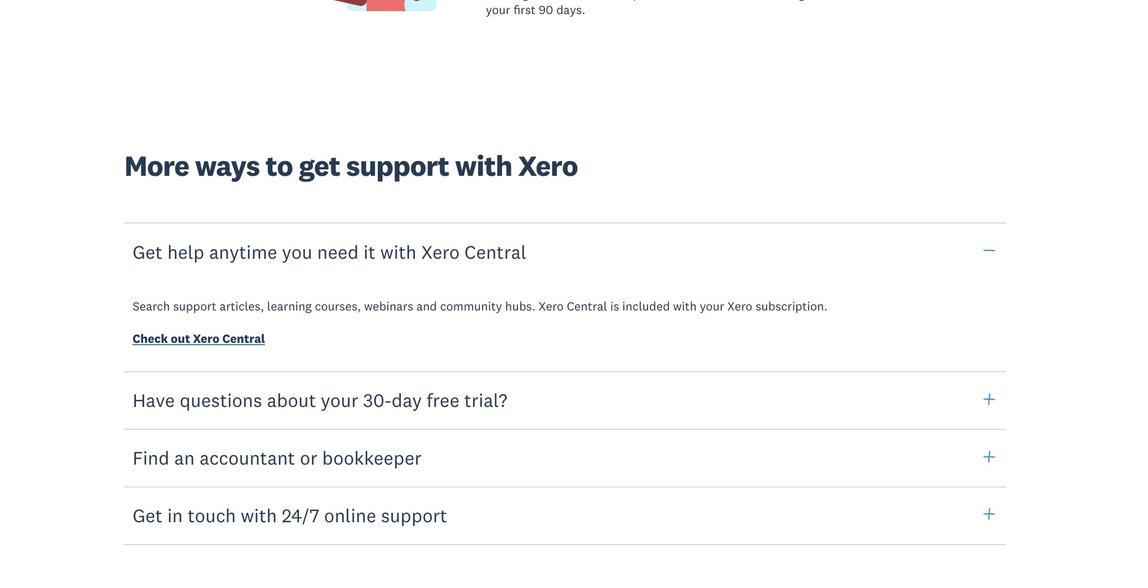 Task type: describe. For each thing, give the bounding box(es) containing it.
get help anytime you need it with xero central button
[[124, 223, 1006, 282]]

in
[[167, 504, 183, 528]]

included
[[623, 298, 670, 314]]

get
[[299, 148, 340, 184]]

an
[[174, 446, 195, 470]]

support inside dropdown button
[[381, 504, 447, 528]]

central inside dropdown button
[[465, 240, 527, 264]]

find an accountant or bookkeeper button
[[124, 429, 1006, 488]]

search support articles, learning courses, webinars and community hubs. xero central is included with your xero subscription.
[[133, 298, 828, 314]]

questions
[[180, 389, 262, 412]]

find
[[133, 446, 170, 470]]

articles,
[[220, 298, 264, 314]]

learning
[[267, 298, 312, 314]]

community
[[440, 298, 502, 314]]

0 horizontal spatial central
[[222, 331, 265, 347]]

have questions about your 30-day free trial? button
[[124, 371, 1006, 430]]

support inside the get help anytime you need it with xero central element
[[173, 298, 217, 314]]

get in touch with 24/7 online support button
[[124, 486, 1006, 546]]

get help anytime you need it with xero central element
[[113, 282, 1018, 373]]

your inside have questions about your 30-day free trial? dropdown button
[[321, 389, 358, 412]]

to
[[266, 148, 293, 184]]

xero inside dropdown button
[[421, 240, 460, 264]]

your inside the get help anytime you need it with xero central element
[[700, 298, 725, 314]]

check
[[133, 331, 168, 347]]

is
[[610, 298, 619, 314]]

have
[[133, 389, 175, 412]]

day
[[392, 389, 422, 412]]

trial?
[[464, 389, 507, 412]]



Task type: locate. For each thing, give the bounding box(es) containing it.
subscription.
[[756, 298, 828, 314]]

2 get from the top
[[133, 504, 163, 528]]

check out xero central
[[133, 331, 265, 347]]

more ways to get support with xero
[[124, 148, 578, 184]]

0 vertical spatial central
[[465, 240, 527, 264]]

1 horizontal spatial central
[[465, 240, 527, 264]]

get for get help anytime you need it with xero central
[[133, 240, 163, 264]]

it
[[364, 240, 376, 264]]

bookkeeper
[[322, 446, 422, 470]]

2 horizontal spatial central
[[567, 298, 607, 314]]

1 vertical spatial support
[[173, 298, 217, 314]]

0 vertical spatial your
[[700, 298, 725, 314]]

get
[[133, 240, 163, 264], [133, 504, 163, 528]]

hubs.
[[505, 298, 536, 314]]

1 vertical spatial central
[[567, 298, 607, 314]]

0 vertical spatial support
[[346, 148, 449, 184]]

ways
[[195, 148, 260, 184]]

get in touch with 24/7 online support
[[133, 504, 447, 528]]

1 vertical spatial get
[[133, 504, 163, 528]]

search
[[133, 298, 170, 314]]

accountant
[[200, 446, 295, 470]]

about
[[267, 389, 316, 412]]

online
[[324, 504, 376, 528]]

free
[[427, 389, 460, 412]]

your
[[700, 298, 725, 314], [321, 389, 358, 412]]

get for get in touch with 24/7 online support
[[133, 504, 163, 528]]

central
[[465, 240, 527, 264], [567, 298, 607, 314], [222, 331, 265, 347]]

you
[[282, 240, 312, 264]]

central up search support articles, learning courses, webinars and community hubs. xero central is included with your xero subscription.
[[465, 240, 527, 264]]

2 vertical spatial support
[[381, 504, 447, 528]]

out
[[171, 331, 190, 347]]

with
[[455, 148, 512, 184], [380, 240, 417, 264], [673, 298, 697, 314], [241, 504, 277, 528]]

touch
[[188, 504, 236, 528]]

1 get from the top
[[133, 240, 163, 264]]

0 horizontal spatial your
[[321, 389, 358, 412]]

get left in
[[133, 504, 163, 528]]

courses,
[[315, 298, 361, 314]]

xero
[[518, 148, 578, 184], [421, 240, 460, 264], [539, 298, 564, 314], [728, 298, 753, 314], [193, 331, 220, 347]]

24/7
[[282, 504, 319, 528]]

more
[[124, 148, 189, 184]]

help
[[167, 240, 204, 264]]

or
[[300, 446, 318, 470]]

support
[[346, 148, 449, 184], [173, 298, 217, 314], [381, 504, 447, 528]]

get help anytime you need it with xero central
[[133, 240, 527, 264]]

webinars
[[364, 298, 413, 314]]

need
[[317, 240, 359, 264]]

1 horizontal spatial your
[[700, 298, 725, 314]]

get left help
[[133, 240, 163, 264]]

have questions about your 30-day free trial?
[[133, 389, 507, 412]]

and
[[417, 298, 437, 314]]

check out xero central link
[[133, 331, 265, 350]]

2 vertical spatial central
[[222, 331, 265, 347]]

central down articles,
[[222, 331, 265, 347]]

anytime
[[209, 240, 277, 264]]

0 vertical spatial get
[[133, 240, 163, 264]]

1 vertical spatial your
[[321, 389, 358, 412]]

find an accountant or bookkeeper
[[133, 446, 422, 470]]

central left the is
[[567, 298, 607, 314]]

30-
[[363, 389, 392, 412]]



Task type: vqa. For each thing, say whether or not it's contained in the screenshot.
included
yes



